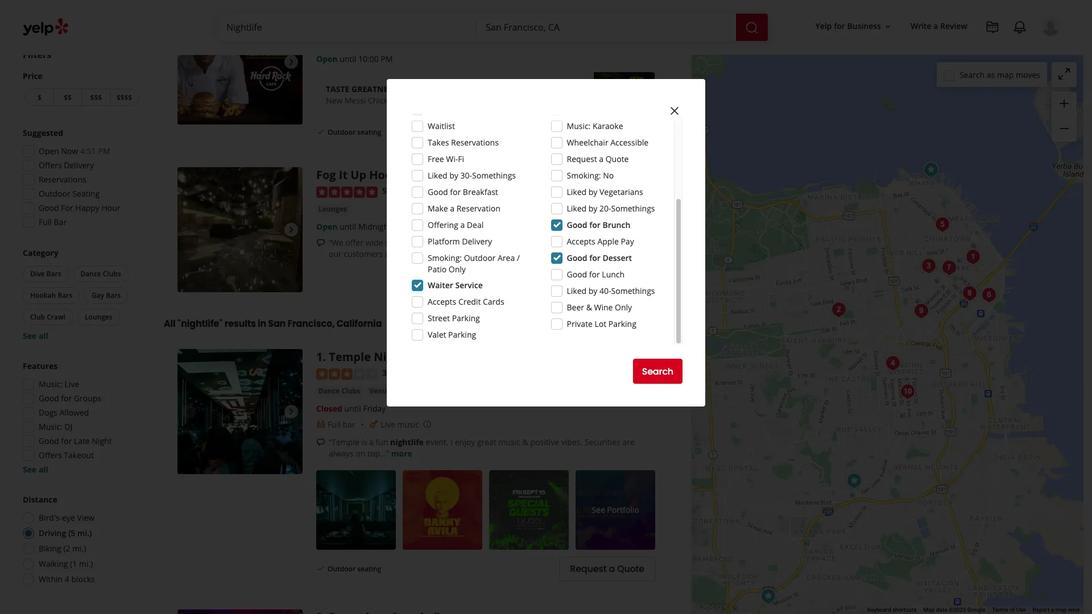 Task type: vqa. For each thing, say whether or not it's contained in the screenshot.
Search DIALOG
yes



Task type: describe. For each thing, give the bounding box(es) containing it.
breakfast
[[463, 187, 498, 197]]

good for good for late night
[[39, 436, 59, 447]]

lunch
[[602, 269, 625, 280]]

venues & event spaces button
[[367, 386, 449, 397]]

open for price
[[39, 146, 59, 156]]

waiter
[[428, 280, 453, 291]]

taste
[[326, 84, 350, 94]]

open until midnight
[[316, 221, 392, 232]]

san for nightclub
[[432, 350, 453, 365]]

chicken
[[368, 95, 397, 106]]

search image
[[745, 21, 759, 34]]

0 vertical spatial more link
[[563, 248, 585, 259]]

1 vertical spatial dance clubs button
[[316, 386, 363, 397]]

search as map moves
[[960, 69, 1041, 80]]

$$$$ button
[[110, 89, 139, 106]]

liked by 30-somethings
[[428, 170, 516, 181]]

slideshow element for open until midnight
[[178, 167, 303, 293]]

by for vegetarians
[[589, 187, 598, 197]]

somethings for 30-
[[472, 170, 516, 181]]

kaiyō rooftop image
[[978, 284, 1001, 306]]

selection
[[385, 237, 418, 248]]

more for bottommost more link
[[391, 448, 412, 459]]

0 vertical spatial our
[[547, 237, 560, 248]]

brunch
[[603, 220, 631, 230]]

0 vertical spatial live
[[65, 379, 79, 390]]

vegetarians
[[600, 187, 643, 197]]

for for breakfast
[[450, 187, 461, 197]]

for for late
[[61, 436, 72, 447]]

deal
[[467, 220, 484, 230]]

(traditional)
[[353, 36, 395, 46]]

"nightlife"
[[177, 318, 223, 331]]

vibes"
[[539, 248, 561, 259]]

1 horizontal spatial of
[[1010, 607, 1015, 613]]

search dialog
[[0, 0, 1093, 615]]

platform delivery
[[428, 236, 492, 247]]

map for error
[[1056, 607, 1067, 613]]

liked for liked by 40-somethings
[[567, 286, 587, 296]]

parking for street parking
[[452, 313, 480, 324]]

fog
[[316, 167, 336, 183]]

1 . temple nightclub san francisco
[[316, 350, 510, 365]]

for
[[61, 203, 73, 213]]

outdoor right 16 checkmark v2 image
[[328, 564, 356, 574]]

cocktail bars
[[404, 36, 449, 46]]

are inside "we offer wide selection of different flavored hookahs and our mission to so make sure our customers are happy at a nice atmosphere and cozy vibes"
[[385, 248, 397, 259]]

by for 40-
[[589, 286, 598, 296]]

yelp
[[816, 21, 832, 32]]

filters
[[23, 48, 51, 61]]

so
[[603, 237, 611, 248]]

until for until midnight
[[340, 221, 356, 232]]

1 horizontal spatial fog it up hookah lounge image
[[757, 585, 780, 608]]

is
[[361, 437, 367, 448]]

music: karaoke
[[567, 121, 623, 131]]

francisco
[[456, 350, 510, 365]]

outdoor down new
[[328, 127, 356, 137]]

"we offer wide selection of different flavored hookahs and our mission to so make sure our customers are happy at a nice atmosphere and cozy vibes"
[[329, 237, 652, 259]]

1 horizontal spatial live
[[381, 419, 395, 430]]

bars for gay bars
[[106, 291, 121, 300]]

see for features
[[23, 464, 37, 475]]

5 star rating image
[[316, 186, 378, 198]]

driving
[[39, 528, 66, 539]]

1 horizontal spatial lounges button
[[316, 203, 349, 215]]

parking for valet parking
[[448, 329, 476, 340]]

walking
[[39, 559, 68, 570]]

zoom in image
[[1058, 97, 1071, 110]]

user actions element
[[807, 14, 1077, 84]]

16 checkmark v2 image for outdoor seating
[[316, 127, 325, 136]]

spaces
[[424, 386, 447, 396]]

parking right lot
[[609, 319, 637, 329]]

good for good for happy hour
[[39, 203, 59, 213]]

dance clubs for the bottom dance clubs button
[[319, 386, 360, 396]]

0 horizontal spatial temple nightclub san francisco image
[[178, 350, 303, 475]]

wi-
[[446, 154, 458, 164]]

1 outdoor seating from the top
[[328, 127, 381, 137]]

request a quote inside search dialog
[[567, 154, 629, 164]]

"temple is a fun nightlife
[[329, 437, 424, 448]]

google
[[968, 607, 986, 613]]

music: dj
[[39, 422, 73, 432]]

more for topmost more link
[[563, 248, 585, 259]]

good for brunch
[[567, 220, 631, 230]]

notifications image
[[1013, 20, 1027, 34]]

for for groups
[[61, 393, 72, 404]]

1 vertical spatial more link
[[391, 448, 412, 459]]

quote inside search dialog
[[606, 154, 629, 164]]

good for dessert
[[567, 253, 632, 263]]

see all for category
[[23, 331, 48, 341]]

venues
[[369, 386, 394, 396]]

event.
[[426, 437, 449, 448]]

use
[[1017, 607, 1026, 613]]

0 horizontal spatial fog it up hookah lounge image
[[178, 167, 303, 293]]

1 vertical spatial lounges
[[85, 312, 112, 322]]

offers for offers delivery
[[39, 160, 62, 171]]

club crawl
[[30, 312, 65, 322]]

valet parking
[[428, 329, 476, 340]]

request a quote inside request a quote button
[[570, 563, 645, 576]]

somethings for 20-
[[611, 203, 655, 214]]

takes
[[428, 137, 449, 148]]

all for category
[[39, 331, 48, 341]]

offering
[[428, 220, 459, 230]]

accessible
[[611, 137, 649, 148]]

1 vertical spatial our
[[329, 248, 342, 259]]

full bar
[[39, 217, 67, 228]]

keyboard shortcuts button
[[868, 607, 917, 615]]

crawl
[[47, 312, 65, 322]]

suggested
[[23, 127, 63, 138]]

cityscape image
[[918, 255, 940, 277]]

good for late night
[[39, 436, 112, 447]]

music: for music: karaoke
[[567, 121, 591, 131]]

only inside smoking: outdoor area / patio only
[[449, 264, 466, 275]]

outdoor seating
[[39, 188, 100, 199]]

fisherman's wharf
[[492, 36, 561, 47]]

1 horizontal spatial and
[[531, 237, 545, 248]]

good for good for lunch
[[567, 269, 587, 280]]

for for dessert
[[590, 253, 601, 263]]

late
[[74, 436, 90, 447]]

dance for the bottom dance clubs button
[[319, 386, 340, 396]]

happy
[[75, 203, 99, 213]]

1 seating from the top
[[357, 127, 381, 137]]

2 vertical spatial see
[[592, 505, 605, 515]]

group containing suggested
[[19, 127, 141, 232]]

outdoor inside group
[[39, 188, 70, 199]]

securities
[[585, 437, 621, 448]]

yelp for business button
[[811, 16, 897, 37]]

2 outdoor seating from the top
[[328, 564, 381, 574]]

california
[[337, 318, 382, 331]]

good for good for brunch
[[567, 220, 588, 230]]

wheelchair
[[567, 137, 609, 148]]

dj
[[65, 422, 73, 432]]

asiasf image
[[910, 300, 933, 322]]

bars for hookah bars
[[58, 291, 72, 300]]

dance for the leftmost dance clubs button
[[81, 269, 101, 279]]

reservation
[[457, 203, 501, 214]]

offer
[[346, 237, 364, 248]]

option group containing distance
[[19, 494, 141, 589]]

in
[[258, 318, 266, 331]]

category
[[23, 248, 58, 258]]

pm for price
[[98, 146, 110, 156]]

accepts for accepts credit cards
[[428, 296, 456, 307]]

free wi-fi
[[428, 154, 464, 164]]

request inside search dialog
[[567, 154, 597, 164]]

request inside button
[[570, 563, 607, 576]]

& inside event. i enjoy great music & positive vibes. securities are always on top..."
[[523, 437, 529, 448]]

fisherman's
[[492, 36, 536, 47]]

cocktail bars button
[[402, 36, 451, 47]]

mission
[[562, 237, 591, 248]]

previous image for open until midnight
[[182, 223, 196, 237]]

0 vertical spatial hookah
[[369, 167, 414, 183]]

dance clubs link
[[316, 386, 363, 397]]

for for business
[[834, 21, 845, 32]]

venues & event spaces
[[369, 386, 447, 396]]

a inside button
[[609, 563, 615, 576]]

bird's-eye view
[[39, 513, 95, 524]]

patio
[[428, 264, 447, 275]]

cocktail
[[404, 36, 432, 46]]

valet
[[428, 329, 446, 340]]

until for until 10:00 pm
[[340, 53, 356, 64]]

aaron bennett jazz ensemble image
[[843, 470, 866, 492]]

map region
[[568, 0, 1093, 615]]

open for filters
[[316, 53, 338, 64]]

urban putt image
[[896, 380, 919, 403]]

beer
[[567, 302, 584, 313]]

the valencia room image
[[882, 352, 904, 375]]

enjoy
[[455, 437, 475, 448]]

projects image
[[986, 20, 1000, 34]]

$$
[[64, 93, 72, 102]]

accepts apple pay
[[567, 236, 634, 247]]

1 horizontal spatial hard rock cafe image
[[920, 158, 943, 181]]

0 horizontal spatial hard rock cafe image
[[178, 0, 303, 125]]

16 full bar v2 image
[[316, 420, 325, 429]]

offers for offers takeout
[[39, 450, 62, 461]]

lounges inside lounges link
[[319, 204, 347, 214]]

map data ©2023 google
[[924, 607, 986, 613]]

2 vertical spatial open
[[316, 221, 338, 232]]

shortcuts
[[893, 607, 917, 613]]

thriller social club image
[[959, 282, 981, 305]]

lion's den bar and lounge image
[[931, 213, 954, 236]]

1 horizontal spatial delivery
[[402, 127, 429, 137]]

1 vertical spatial lounges button
[[77, 309, 120, 326]]

terms of use
[[993, 607, 1026, 613]]

club
[[30, 312, 45, 322]]

groups
[[74, 393, 101, 404]]

i
[[451, 437, 453, 448]]

cards
[[483, 296, 504, 307]]

dive bars button
[[23, 266, 69, 283]]

16 chevron down v2 image
[[884, 22, 893, 31]]

$$$$
[[117, 93, 132, 102]]

see all button for features
[[23, 464, 48, 475]]

good for breakfast
[[428, 187, 498, 197]]



Task type: locate. For each thing, give the bounding box(es) containing it.
good for good for groups
[[39, 393, 59, 404]]

dance clubs up gay
[[81, 269, 121, 279]]

good up dogs
[[39, 393, 59, 404]]

all down club crawl button
[[39, 331, 48, 341]]

hard rock cafe image
[[178, 0, 303, 125], [920, 158, 943, 181]]

0 horizontal spatial accepts
[[428, 296, 456, 307]]

delivery down the 'open now 4:51 pm'
[[64, 160, 94, 171]]

lounges
[[319, 204, 347, 214], [85, 312, 112, 322]]

accepts
[[567, 236, 596, 247], [428, 296, 456, 307]]

for down good for dessert
[[589, 269, 600, 280]]

accepts for accepts apple pay
[[567, 236, 596, 247]]

all for features
[[39, 464, 48, 475]]

map right the as
[[997, 69, 1014, 80]]

area
[[498, 253, 515, 263]]

10:00
[[358, 53, 379, 64]]

outdoor down flavored
[[464, 253, 496, 263]]

somethings up breakfast
[[472, 170, 516, 181]]

outdoor seating right 16 checkmark v2 image
[[328, 564, 381, 574]]

0 horizontal spatial live
[[65, 379, 79, 390]]

liked down smoking: no on the top right of the page
[[567, 187, 587, 197]]

open up 16 speech v2 icon
[[316, 221, 338, 232]]

pm for filters
[[381, 53, 393, 64]]

close image
[[668, 104, 682, 118]]

flavored
[[464, 237, 495, 248]]

more
[[563, 248, 585, 259], [391, 448, 412, 459]]

american
[[319, 36, 351, 46]]

until down american (traditional) button
[[340, 53, 356, 64]]

music: up wheelchair
[[567, 121, 591, 131]]

0 vertical spatial next image
[[285, 55, 298, 69]]

delivery up atmosphere
[[462, 236, 492, 247]]

good up make
[[428, 187, 448, 197]]

smoking: outdoor area / patio only
[[428, 253, 520, 275]]

see all button up distance
[[23, 464, 48, 475]]

event. i enjoy great music & positive vibes. securities are always on top..."
[[329, 437, 635, 459]]

make
[[613, 237, 634, 248]]

delivery up takes
[[402, 127, 429, 137]]

1 slideshow element from the top
[[178, 0, 303, 125]]

0 horizontal spatial are
[[385, 248, 397, 259]]

a
[[934, 21, 939, 32], [599, 154, 604, 164], [450, 203, 455, 214], [461, 220, 465, 230], [434, 248, 438, 259], [369, 437, 374, 448], [609, 563, 615, 576], [1051, 607, 1054, 613]]

0 horizontal spatial pm
[[98, 146, 110, 156]]

see all up distance
[[23, 464, 48, 475]]

live music
[[381, 419, 419, 430]]

offers down good for late night
[[39, 450, 62, 461]]

open now 4:51 pm
[[39, 146, 110, 156]]

good down good for dessert
[[567, 269, 587, 280]]

3.1 star rating image
[[316, 369, 378, 380]]

reservations inside search dialog
[[451, 137, 499, 148]]

1 vertical spatial somethings
[[611, 203, 655, 214]]

1 horizontal spatial accepts
[[567, 236, 596, 247]]

0 horizontal spatial smoking:
[[428, 253, 462, 263]]

map
[[997, 69, 1014, 80], [1056, 607, 1067, 613]]

somethings for 40-
[[611, 286, 655, 296]]

0 vertical spatial are
[[385, 248, 397, 259]]

0 vertical spatial all
[[39, 331, 48, 341]]

emporium arcade bar image
[[828, 298, 850, 321]]

see left portfolio
[[592, 505, 605, 515]]

1 vertical spatial slideshow element
[[178, 167, 303, 293]]

delivery inside search dialog
[[462, 236, 492, 247]]

mi.) for walking (1 mi.)
[[79, 559, 93, 570]]

smoking: no
[[567, 170, 614, 181]]

reservations down offers delivery
[[39, 174, 86, 185]]

good
[[428, 187, 448, 197], [39, 203, 59, 213], [567, 220, 588, 230], [567, 253, 588, 263], [567, 269, 587, 280], [39, 393, 59, 404], [39, 436, 59, 447]]

0 vertical spatial search
[[960, 69, 985, 80]]

1 vertical spatial quote
[[617, 563, 645, 576]]

1 vertical spatial more
[[391, 448, 412, 459]]

by left 20-
[[589, 203, 598, 214]]

bars inside 'gay bars' button
[[106, 291, 121, 300]]

data
[[937, 607, 948, 613]]

2 see all from the top
[[23, 464, 48, 475]]

1 horizontal spatial music
[[499, 437, 521, 448]]

hookah up 5.0
[[369, 167, 414, 183]]

until for until friday
[[345, 403, 361, 414]]

music: inside search dialog
[[567, 121, 591, 131]]

3.1
[[382, 368, 396, 379]]

accepts down waiter in the top of the page
[[428, 296, 456, 307]]

$$$ button
[[82, 89, 110, 106]]

see up distance
[[23, 464, 37, 475]]

event
[[403, 386, 422, 396]]

offering a deal
[[428, 220, 484, 230]]

0 horizontal spatial takeout
[[64, 450, 94, 461]]

nice
[[440, 248, 455, 259]]

until up bar
[[345, 403, 361, 414]]

good down mission
[[567, 253, 588, 263]]

1 all from the top
[[39, 331, 48, 341]]

expand map image
[[1058, 67, 1071, 81]]

more down nightlife
[[391, 448, 412, 459]]

google image
[[695, 600, 732, 615]]

0 vertical spatial fog it up hookah lounge image
[[178, 167, 303, 293]]

beer & wine only
[[567, 302, 632, 313]]

terms
[[993, 607, 1009, 613]]

clubs inside group
[[103, 269, 121, 279]]

1 vertical spatial music
[[499, 437, 521, 448]]

for up make a reservation
[[450, 187, 461, 197]]

of left use
[[1010, 607, 1015, 613]]

1 vertical spatial mi.)
[[72, 543, 86, 554]]

are right securities
[[623, 437, 635, 448]]

"temple
[[329, 437, 359, 448]]

for right yelp
[[834, 21, 845, 32]]

0 horizontal spatial reservations
[[39, 174, 86, 185]]

2 vertical spatial music:
[[39, 422, 63, 432]]

& right beer
[[586, 302, 592, 313]]

outdoor up for
[[39, 188, 70, 199]]

accepts down good for brunch
[[567, 236, 596, 247]]

0 vertical spatial outdoor seating
[[328, 127, 381, 137]]

1 horizontal spatial 16 checkmark v2 image
[[438, 127, 447, 136]]

francisco,
[[288, 318, 335, 331]]

search inside button
[[642, 365, 674, 378]]

parking down street parking
[[448, 329, 476, 340]]

outdoor seating down "messi"
[[328, 127, 381, 137]]

16 checkmark v2 image for takeout
[[438, 127, 447, 136]]

takeout up takes reservations
[[449, 127, 476, 137]]

0 horizontal spatial dance clubs button
[[73, 266, 128, 283]]

and down hookahs
[[505, 248, 519, 259]]

2 vertical spatial slideshow element
[[178, 350, 303, 475]]

next image for closed until friday
[[285, 405, 298, 419]]

delivery inside group
[[64, 160, 94, 171]]

our
[[547, 237, 560, 248], [329, 248, 342, 259]]

eye
[[62, 513, 75, 524]]

waiter service
[[428, 280, 483, 291]]

0 horizontal spatial our
[[329, 248, 342, 259]]

by left 30-
[[450, 170, 459, 181]]

1 vertical spatial (2
[[63, 543, 70, 554]]

0 vertical spatial takeout
[[449, 127, 476, 137]]

1 horizontal spatial &
[[523, 437, 529, 448]]

2 next image from the top
[[285, 223, 298, 237]]

0 horizontal spatial (2
[[63, 543, 70, 554]]

burgers link
[[456, 36, 487, 47]]

credit
[[459, 296, 481, 307]]

5.0
[[382, 186, 394, 196]]

open down suggested
[[39, 146, 59, 156]]

(2
[[396, 186, 403, 196], [63, 543, 70, 554]]

make
[[428, 203, 448, 214]]

bars right dive
[[46, 269, 61, 279]]

biking
[[39, 543, 61, 554]]

3 slideshow element from the top
[[178, 350, 303, 475]]

0 horizontal spatial san
[[268, 318, 286, 331]]

1 vertical spatial request a quote
[[570, 563, 645, 576]]

see all button down club
[[23, 331, 48, 341]]

3 next image from the top
[[285, 405, 298, 419]]

group
[[1052, 92, 1077, 142], [19, 127, 141, 232], [20, 248, 141, 342], [19, 361, 141, 476]]

more down mission
[[563, 248, 585, 259]]

1 horizontal spatial only
[[615, 302, 632, 313]]

for up 'offers takeout'
[[61, 436, 72, 447]]

liked up good for brunch
[[567, 203, 587, 214]]

slideshow element
[[178, 0, 303, 125], [178, 167, 303, 293], [178, 350, 303, 475]]

1 16 checkmark v2 image from the left
[[316, 127, 325, 136]]

up
[[351, 167, 367, 183]]

2 offers from the top
[[39, 450, 62, 461]]

greatness
[[352, 84, 397, 94]]

0 horizontal spatial 16 checkmark v2 image
[[316, 127, 325, 136]]

0 horizontal spatial hookah
[[30, 291, 56, 300]]

next image
[[285, 55, 298, 69], [285, 223, 298, 237], [285, 405, 298, 419]]

private lot parking
[[567, 319, 637, 329]]

0 horizontal spatial clubs
[[103, 269, 121, 279]]

full left "bar"
[[39, 217, 52, 228]]

bars inside dive bars button
[[46, 269, 61, 279]]

(2 for reviews)
[[396, 186, 403, 196]]

full
[[39, 217, 52, 228], [328, 419, 341, 430]]

great
[[477, 437, 497, 448]]

liked down free
[[428, 170, 448, 181]]

1 horizontal spatial san
[[432, 350, 453, 365]]

1 vertical spatial pm
[[98, 146, 110, 156]]

by left 40-
[[589, 286, 598, 296]]

0 vertical spatial smoking:
[[567, 170, 601, 181]]

takeout
[[449, 127, 476, 137], [64, 450, 94, 461]]

1
[[316, 350, 323, 365]]

1 horizontal spatial temple nightclub san francisco image
[[962, 246, 985, 268]]

more link down mission
[[563, 248, 585, 259]]

live up "good for groups"
[[65, 379, 79, 390]]

always
[[329, 448, 354, 459]]

4
[[65, 574, 69, 585]]

0 vertical spatial pm
[[381, 53, 393, 64]]

dive
[[30, 269, 45, 279]]

1 vertical spatial san
[[432, 350, 453, 365]]

good for good for breakfast
[[428, 187, 448, 197]]

see all button for category
[[23, 331, 48, 341]]

full bar
[[328, 419, 355, 430]]

dance inside group
[[81, 269, 101, 279]]

features
[[23, 361, 58, 372]]

slideshow element for open until 10:00 pm
[[178, 0, 303, 125]]

group containing category
[[20, 248, 141, 342]]

1 see all button from the top
[[23, 331, 48, 341]]

good down music: dj
[[39, 436, 59, 447]]

1 horizontal spatial search
[[960, 69, 985, 80]]

& left positive
[[523, 437, 529, 448]]

fog it up hookah lounge image
[[178, 167, 303, 293], [757, 585, 780, 608]]

0 horizontal spatial delivery
[[64, 160, 94, 171]]

dance clubs for the leftmost dance clubs button
[[81, 269, 121, 279]]

0 vertical spatial music:
[[567, 121, 591, 131]]

for down "to"
[[590, 253, 601, 263]]

dance up gay
[[81, 269, 101, 279]]

gay bars
[[92, 291, 121, 300]]

pm right '4:51' at the left top of page
[[98, 146, 110, 156]]

next image for open until midnight
[[285, 223, 298, 237]]

2 vertical spatial somethings
[[611, 286, 655, 296]]

good for lunch
[[567, 269, 625, 280]]

a inside "we offer wide selection of different flavored hookahs and our mission to so make sure our customers are happy at a nice atmosphere and cozy vibes"
[[434, 248, 438, 259]]

dance clubs down 3.1 star rating image
[[319, 386, 360, 396]]

music: down dogs
[[39, 422, 63, 432]]

all down 'offers takeout'
[[39, 464, 48, 475]]

1 vertical spatial dance
[[319, 386, 340, 396]]

clubs for the leftmost dance clubs button
[[103, 269, 121, 279]]

1 vertical spatial smoking:
[[428, 253, 462, 263]]

fun
[[376, 437, 388, 448]]

for inside button
[[834, 21, 845, 32]]

1 vertical spatial all
[[39, 464, 48, 475]]

0 vertical spatial delivery
[[402, 127, 429, 137]]

1 offers from the top
[[39, 160, 62, 171]]

liked for liked by 30-somethings
[[428, 170, 448, 181]]

©2023
[[949, 607, 966, 613]]

0 vertical spatial of
[[420, 237, 428, 248]]

for for brunch
[[590, 220, 601, 230]]

hookah inside button
[[30, 291, 56, 300]]

music: for music: dj
[[39, 422, 63, 432]]

3 previous image from the top
[[182, 405, 196, 419]]

1 horizontal spatial lounges
[[319, 204, 347, 214]]

dance clubs button up gay
[[73, 266, 128, 283]]

more link down nightlife
[[391, 448, 412, 459]]

16 checkmark v2 image
[[316, 564, 325, 573]]

price group
[[23, 71, 141, 109]]

1 vertical spatial takeout
[[64, 450, 94, 461]]

are
[[385, 248, 397, 259], [623, 437, 635, 448]]

bars inside cocktail bars button
[[434, 36, 449, 46]]

good up full bar
[[39, 203, 59, 213]]

0 horizontal spatial and
[[505, 248, 519, 259]]

of inside "we offer wide selection of different flavored hookahs and our mission to so make sure our customers are happy at a nice atmosphere and cozy vibes"
[[420, 237, 428, 248]]

and up cozy
[[531, 237, 545, 248]]

clubs for the bottom dance clubs button
[[342, 386, 360, 396]]

(2 up walking (1 mi.)
[[63, 543, 70, 554]]

music:
[[567, 121, 591, 131], [39, 379, 63, 390], [39, 422, 63, 432]]

clubs down 3.1 star rating image
[[342, 386, 360, 396]]

bars inside the hookah bars button
[[58, 291, 72, 300]]

all
[[39, 331, 48, 341], [39, 464, 48, 475]]

terms of use link
[[993, 607, 1026, 613]]

1 next image from the top
[[285, 55, 298, 69]]

driving (5 mi.)
[[39, 528, 92, 539]]

hookahs
[[497, 237, 529, 248]]

zoom out image
[[1058, 122, 1071, 136]]

music inside event. i enjoy great music & positive vibes. securities are always on top..."
[[499, 437, 521, 448]]

0 horizontal spatial dance
[[81, 269, 101, 279]]

the view lounge image
[[938, 256, 961, 279]]

takeout down 'late'
[[64, 450, 94, 461]]

& for wine
[[586, 302, 592, 313]]

delivery for platform delivery
[[462, 236, 492, 247]]

1 vertical spatial previous image
[[182, 223, 196, 237]]

1 vertical spatial of
[[1010, 607, 1015, 613]]

see all down club
[[23, 331, 48, 341]]

1 vertical spatial open
[[39, 146, 59, 156]]

midnight
[[358, 221, 392, 232]]

None search field
[[217, 14, 770, 41]]

1 horizontal spatial smoking:
[[567, 170, 601, 181]]

clubs up gay bars
[[103, 269, 121, 279]]

mi.) right (5
[[77, 528, 92, 539]]

info icon image
[[423, 420, 432, 429], [423, 420, 432, 429]]

bars for cocktail bars
[[434, 36, 449, 46]]

map left error
[[1056, 607, 1067, 613]]

pm
[[381, 53, 393, 64], [98, 146, 110, 156]]

0 horizontal spatial more
[[391, 448, 412, 459]]

seating
[[72, 188, 100, 199]]

1 see all from the top
[[23, 331, 48, 341]]

seating down chicken
[[357, 127, 381, 137]]

san for in
[[268, 318, 286, 331]]

yelp for business
[[816, 21, 881, 32]]

group containing features
[[19, 361, 141, 476]]

offers down now
[[39, 160, 62, 171]]

1 vertical spatial hard rock cafe image
[[920, 158, 943, 181]]

16 checkmark v2 image up fog
[[316, 127, 325, 136]]

$$$
[[90, 93, 102, 102]]

dessert
[[603, 253, 632, 263]]

smoking: for smoking: outdoor area / patio only
[[428, 253, 462, 263]]

distance
[[23, 494, 57, 505]]

open inside group
[[39, 146, 59, 156]]

full for full bar
[[328, 419, 341, 430]]

temple nightclub san francisco image inside map region
[[962, 246, 985, 268]]

16 checkmark v2 image
[[316, 127, 325, 136], [438, 127, 447, 136]]

0 vertical spatial see
[[23, 331, 37, 341]]

nightclub
[[374, 350, 430, 365]]

& for event
[[396, 386, 401, 396]]

temple nightclub san francisco link
[[329, 350, 510, 365]]

by down smoking: no on the top right of the page
[[589, 187, 598, 197]]

good up mission
[[567, 220, 588, 230]]

lounges button down 5 star rating image
[[316, 203, 349, 215]]

0 vertical spatial hard rock cafe image
[[178, 0, 303, 125]]

within
[[39, 574, 63, 585]]

good for good for dessert
[[567, 253, 588, 263]]

hookah down dive bars button
[[30, 291, 56, 300]]

0 vertical spatial mi.)
[[77, 528, 92, 539]]

temple nightclub san francisco image
[[962, 246, 985, 268], [178, 350, 303, 475]]

& inside search dialog
[[586, 302, 592, 313]]

1 vertical spatial until
[[340, 221, 356, 232]]

slideshow element for closed until friday
[[178, 350, 303, 475]]

0 vertical spatial and
[[531, 237, 545, 248]]

bars for dive bars
[[46, 269, 61, 279]]

previous image for open until 10:00 pm
[[182, 55, 196, 69]]

request a quote button
[[559, 557, 656, 582]]

0 vertical spatial full
[[39, 217, 52, 228]]

delivery for offers delivery
[[64, 160, 94, 171]]

1 horizontal spatial pm
[[381, 53, 393, 64]]

map for moves
[[997, 69, 1014, 80]]

mi.) for driving (5 mi.)
[[77, 528, 92, 539]]

cocktail bars link
[[402, 36, 451, 47]]

are down selection
[[385, 248, 397, 259]]

smoking: for smoking: no
[[567, 170, 601, 181]]

0 vertical spatial san
[[268, 318, 286, 331]]

2 slideshow element from the top
[[178, 167, 303, 293]]

16 speech v2 image
[[316, 239, 325, 248]]

by for 20-
[[589, 203, 598, 214]]

0 vertical spatial only
[[449, 264, 466, 275]]

wheelchair accessible
[[567, 137, 649, 148]]

1 horizontal spatial hookah
[[369, 167, 414, 183]]

all "nightlife" results in san francisco, california
[[164, 318, 382, 331]]

16 live music v2 image
[[369, 420, 378, 429]]

previous image
[[182, 55, 196, 69], [182, 223, 196, 237], [182, 405, 196, 419]]

2 previous image from the top
[[182, 223, 196, 237]]

1 vertical spatial and
[[505, 248, 519, 259]]

new
[[326, 95, 343, 106]]

0 vertical spatial offers
[[39, 160, 62, 171]]

2 see all button from the top
[[23, 464, 48, 475]]

see for category
[[23, 331, 37, 341]]

pm right 10:00
[[381, 53, 393, 64]]

dance clubs button down 3.1 star rating image
[[316, 386, 363, 397]]

0 vertical spatial see all button
[[23, 331, 48, 341]]

liked for liked by vegetarians
[[567, 187, 587, 197]]

search for search as map moves
[[960, 69, 985, 80]]

0 vertical spatial until
[[340, 53, 356, 64]]

16 speech v2 image
[[316, 438, 325, 448]]

1 vertical spatial &
[[396, 386, 401, 396]]

see down club
[[23, 331, 37, 341]]

reviews)
[[405, 186, 435, 196]]

previous image for closed until friday
[[182, 405, 196, 419]]

music right great
[[499, 437, 521, 448]]

parking
[[452, 313, 480, 324], [609, 319, 637, 329], [448, 329, 476, 340]]

0 horizontal spatial more link
[[391, 448, 412, 459]]

2 vertical spatial &
[[523, 437, 529, 448]]

1 horizontal spatial (2
[[396, 186, 403, 196]]

smoking: inside smoking: outdoor area / patio only
[[428, 253, 462, 263]]

1 horizontal spatial takeout
[[449, 127, 476, 137]]

1 horizontal spatial more link
[[563, 248, 585, 259]]

lounges down gay
[[85, 312, 112, 322]]

for up the accepts apple pay
[[590, 220, 601, 230]]

report
[[1033, 607, 1050, 613]]

0 vertical spatial request
[[567, 154, 597, 164]]

full right 16 full bar v2 'icon'
[[328, 419, 341, 430]]

1 horizontal spatial dance clubs button
[[316, 386, 363, 397]]

top..."
[[368, 448, 389, 459]]

wide
[[366, 237, 383, 248]]

outdoor inside smoking: outdoor area / patio only
[[464, 253, 496, 263]]

mi.) for biking (2 mi.)
[[72, 543, 86, 554]]

(1
[[70, 559, 77, 570]]

for for lunch
[[589, 269, 600, 280]]

smoking: up patio
[[428, 253, 462, 263]]

& inside button
[[396, 386, 401, 396]]

2 all from the top
[[39, 464, 48, 475]]

(2 for mi.)
[[63, 543, 70, 554]]

bars right gay
[[106, 291, 121, 300]]

0 vertical spatial music
[[397, 419, 419, 430]]

search for search
[[642, 365, 674, 378]]

0 vertical spatial temple nightclub san francisco image
[[962, 246, 985, 268]]

smoking: left no
[[567, 170, 601, 181]]

0 vertical spatial &
[[586, 302, 592, 313]]

open down american
[[316, 53, 338, 64]]

next image for open until 10:00 pm
[[285, 55, 298, 69]]

2 16 checkmark v2 image from the left
[[438, 127, 447, 136]]

lounges button down gay
[[77, 309, 120, 326]]

0 vertical spatial lounges
[[319, 204, 347, 214]]

mi.) up (1
[[72, 543, 86, 554]]

2 seating from the top
[[357, 564, 381, 574]]

music: for music: live
[[39, 379, 63, 390]]

liked for liked by 20-somethings
[[567, 203, 587, 214]]

liked up beer
[[567, 286, 587, 296]]

5.0 (2 reviews)
[[382, 186, 435, 196]]

2 vertical spatial next image
[[285, 405, 298, 419]]

bars right the cocktail
[[434, 36, 449, 46]]

write a review
[[911, 21, 968, 32]]

option group
[[19, 494, 141, 589]]

outdoor seating
[[328, 127, 381, 137], [328, 564, 381, 574]]

1 vertical spatial delivery
[[64, 160, 94, 171]]

are inside event. i enjoy great music & positive vibes. securities are always on top..."
[[623, 437, 635, 448]]

1 vertical spatial reservations
[[39, 174, 86, 185]]

temple
[[329, 350, 371, 365]]

1 vertical spatial only
[[615, 302, 632, 313]]

reservations up fi
[[451, 137, 499, 148]]

1 previous image from the top
[[182, 55, 196, 69]]

until up offer
[[340, 221, 356, 232]]

at
[[424, 248, 432, 259]]

1 horizontal spatial dance clubs
[[319, 386, 360, 396]]

burgers button
[[456, 36, 487, 47]]

by for 30-
[[450, 170, 459, 181]]

parking down 'accepts credit cards'
[[452, 313, 480, 324]]

only up waiter service
[[449, 264, 466, 275]]

full for full bar
[[39, 217, 52, 228]]

quote inside button
[[617, 563, 645, 576]]

see all for features
[[23, 464, 48, 475]]

1 vertical spatial seating
[[357, 564, 381, 574]]

somethings down lunch
[[611, 286, 655, 296]]



